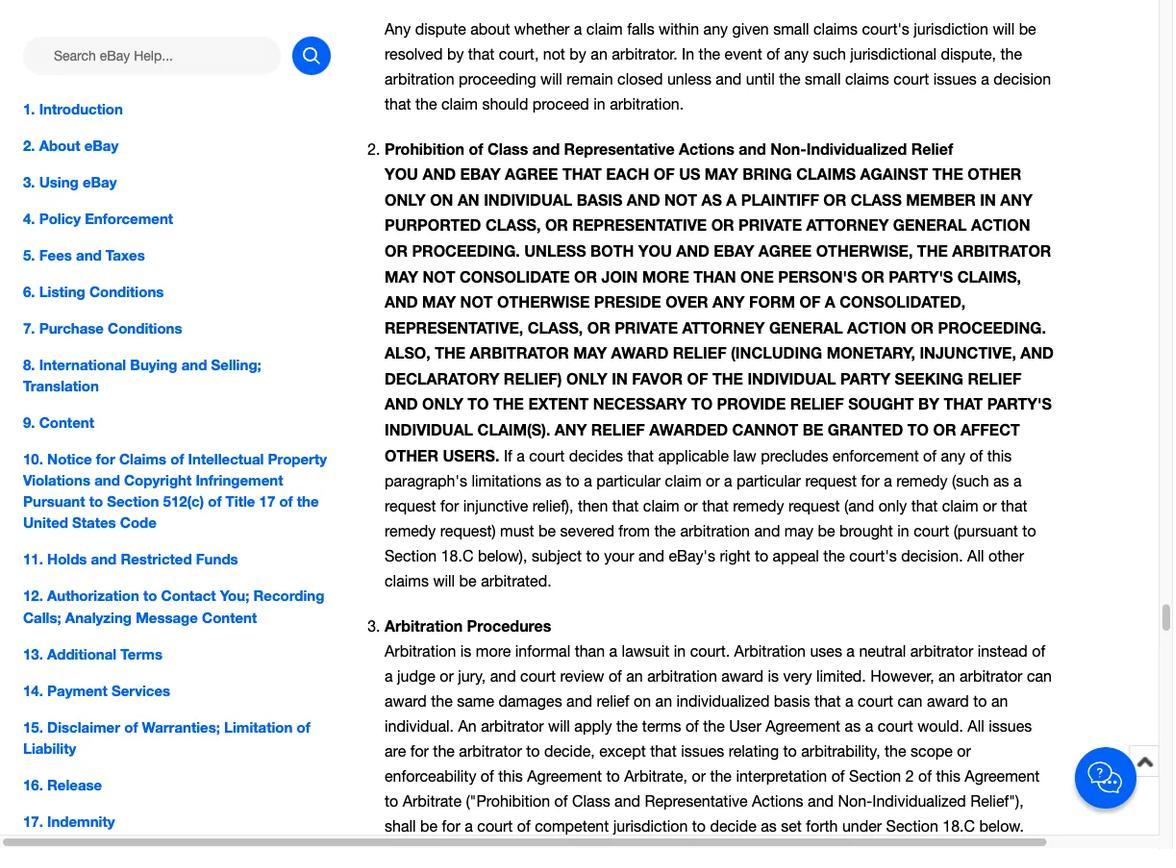 Task type: describe. For each thing, give the bounding box(es) containing it.
0 vertical spatial individualized
[[807, 140, 908, 158]]

a right if
[[517, 447, 525, 465]]

purported
[[385, 217, 482, 235]]

to left decide
[[692, 818, 706, 836]]

individualized
[[677, 693, 770, 711]]

of down the services
[[124, 719, 138, 736]]

and right fees
[[76, 246, 102, 264]]

2 vertical spatial individual
[[385, 421, 473, 440]]

also,
[[385, 345, 431, 363]]

1 horizontal spatial this
[[937, 768, 961, 786]]

states
[[72, 514, 116, 532]]

0 horizontal spatial action
[[848, 319, 907, 337]]

calls;
[[23, 609, 61, 626]]

1 vertical spatial not
[[423, 268, 456, 286]]

that down limited.
[[815, 693, 841, 711]]

0 horizontal spatial any
[[555, 421, 587, 440]]

and down proceed
[[533, 140, 560, 158]]

and inside 8. international buying and selling; translation
[[182, 356, 207, 374]]

event
[[725, 46, 763, 63]]

0 horizontal spatial remedy
[[385, 523, 436, 540]]

a right uses
[[847, 643, 855, 660]]

2 horizontal spatial any
[[1001, 191, 1033, 209]]

that right only
[[912, 497, 938, 515]]

6. listing conditions link
[[23, 281, 331, 302]]

of inside any dispute about whether a claim falls within any given small claims court's jurisdiction will be resolved by that court, not by an arbitrator. in the event of any such jurisdictional dispute, the arbitration proceeding will remain closed unless and until the small claims court issues a decision that the claim should proceed in arbitration.
[[767, 46, 780, 63]]

instead
[[978, 643, 1028, 660]]

content inside 12. authorization to contact you; recording calls; analyzing message content
[[202, 609, 257, 626]]

for down the enforcement
[[862, 472, 880, 490]]

be inside any dispute about whether a claim falls within any given small claims court's jurisdiction will be resolved by that court, not by an arbitrator. in the event of any such jurisdictional dispute, the arbitration proceeding will remain closed unless and until the small claims court issues a decision that the claim should proceed in arbitration.
[[1019, 20, 1037, 38]]

2 horizontal spatial award
[[927, 693, 970, 711]]

0 vertical spatial can
[[1027, 668, 1053, 685]]

to up shall
[[385, 793, 399, 811]]

review
[[560, 668, 605, 685]]

to down "severed"
[[586, 548, 600, 565]]

more
[[476, 643, 511, 660]]

ebay's
[[669, 548, 716, 565]]

Search eBay Help... text field
[[23, 37, 281, 75]]

an right 'on'
[[656, 693, 673, 711]]

person's
[[779, 268, 858, 286]]

18.c inside arbitration procedures arbitration is more informal than a lawsuit in court. arbitration uses a neutral arbitrator instead of a judge or jury, and court review of an arbitration award is very limited. however, an arbitrator can award the same damages and relief on an individualized basis that a court can award to an individual. an arbitrator will apply the terms of the user agreement as a court would. all issues are for the arbitrator to decide, except that issues relating to arbitrability, the scope or enforceability of this agreement to arbitrate, or the interpretation of section 2 of this agreement to arbitrate ("prohibition of class and representative actions and non-individualized relief"), shall be for a court of competent jurisdiction to decide as set forth under section 18.c below.
[[943, 818, 976, 836]]

2 vertical spatial only
[[422, 396, 464, 414]]

and up representative
[[627, 191, 661, 209]]

then
[[578, 497, 608, 515]]

and up also,
[[385, 293, 418, 312]]

prohibition of class and representative actions and non-individualized relief
[[385, 140, 954, 158]]

for up request)
[[441, 497, 459, 515]]

0 horizontal spatial other
[[385, 447, 439, 465]]

class
[[851, 191, 902, 209]]

are
[[385, 743, 406, 761]]

as up arbitrability,
[[845, 718, 861, 736]]

taxes
[[106, 246, 145, 264]]

one
[[741, 268, 774, 286]]

claim left falls
[[587, 20, 623, 38]]

any dispute about whether a claim falls within any given small claims court's jurisdiction will be resolved by that court, not by an arbitrator. in the event of any such jurisdictional dispute, the arbitration proceeding will remain closed unless and until the small claims court issues a decision that the claim should proceed in arbitration.
[[385, 20, 1052, 113]]

or up ebay's
[[684, 497, 698, 515]]

or left the join
[[574, 268, 598, 286]]

2 horizontal spatial not
[[665, 191, 698, 209]]

1 horizontal spatial you
[[639, 242, 672, 261]]

release
[[47, 776, 102, 794]]

17.
[[23, 813, 43, 830]]

dispute
[[415, 20, 466, 38]]

must
[[500, 523, 535, 540]]

enforcement
[[833, 447, 919, 465]]

of right 17
[[279, 493, 293, 510]]

be right may
[[818, 523, 836, 540]]

13. additional terms link
[[23, 643, 331, 665]]

1 horizontal spatial a
[[825, 293, 836, 312]]

0 horizontal spatial party's
[[889, 268, 954, 286]]

or down the consolidated,
[[911, 319, 934, 337]]

a up arbitrability,
[[866, 718, 874, 736]]

or down as
[[712, 217, 735, 235]]

on
[[634, 693, 651, 711]]

to up interpretation
[[784, 743, 797, 761]]

1 vertical spatial claims
[[846, 71, 890, 88]]

0 horizontal spatial this
[[499, 768, 523, 786]]

buying
[[130, 356, 178, 374]]

to inside 12. authorization to contact you; recording calls; analyzing message content
[[143, 588, 157, 605]]

1 particular from the left
[[597, 472, 661, 490]]

all inside if a court decides that applicable law precludes enforcement of any of this paragraph's limitations as to a particular claim or a particular request for a remedy (such as a request for injunctive relief), then that claim or that remedy request (and only that claim or that remedy request) must be severed from the arbitration and may be brought in court (pursuant to section 18.c below), subject to your and ebay's right to appeal the court's decision. all other claims will be arbitrated.
[[968, 548, 985, 565]]

17. indemnity link
[[23, 811, 331, 832]]

0 vertical spatial content
[[39, 414, 94, 431]]

as up relief),
[[546, 472, 562, 490]]

in inside if a court decides that applicable law precludes enforcement of any of this paragraph's limitations as to a particular claim or a particular request for a remedy (such as a request for injunctive relief), then that claim or that remedy request (and only that claim or that remedy request) must be severed from the arbitration and may be brought in court (pursuant to section 18.c below), subject to your and ebay's right to appeal the court's decision. all other claims will be arbitrated.
[[898, 523, 910, 540]]

about
[[39, 137, 80, 154]]

request up may
[[789, 497, 841, 515]]

0 vertical spatial attorney
[[807, 217, 889, 235]]

1 vertical spatial general
[[770, 319, 843, 337]]

to right right
[[755, 548, 769, 565]]

0 vertical spatial other
[[968, 166, 1022, 184]]

or down the by in the right top of the page
[[934, 421, 957, 440]]

2 horizontal spatial to
[[908, 421, 929, 440]]

relief up be
[[791, 396, 844, 414]]

the right until
[[779, 71, 801, 88]]

12. authorization to contact you; recording calls; analyzing message content
[[23, 588, 325, 626]]

individual.
[[385, 718, 454, 736]]

of right terms
[[686, 718, 699, 736]]

7.
[[23, 320, 35, 337]]

in inside arbitration procedures arbitration is more informal than a lawsuit in court. arbitration uses a neutral arbitrator instead of a judge or jury, and court review of an arbitration award is very limited. however, an arbitrator can award the same damages and relief on an individualized basis that a court can award to an individual. an arbitrator will apply the terms of the user agreement as a court would. all issues are for the arbitrator to decide, except that issues relating to arbitrability, the scope or enforceability of this agreement to arbitrate, or the interpretation of section 2 of this agreement to arbitrate ("prohibition of class and representative actions and non-individualized relief"), shall be for a court of competent jurisdiction to decide as set forth under section 18.c below.
[[674, 643, 686, 660]]

1 vertical spatial only
[[567, 370, 608, 388]]

the right the appeal
[[824, 548, 846, 565]]

court right if
[[529, 447, 565, 465]]

decide
[[710, 818, 757, 836]]

request down paragraph's
[[385, 497, 436, 515]]

1. introduction link
[[23, 98, 331, 119]]

to inside 10. notice for claims of intellectual property violations and copyright infringement pursuant to section 512(c) of title 17 of the united states code
[[89, 493, 103, 510]]

an down instead
[[992, 693, 1009, 711]]

arbitration inside if a court decides that applicable law precludes enforcement of any of this paragraph's limitations as to a particular claim or a particular request for a remedy (such as a request for injunctive relief), then that claim or that remedy request (and only that claim or that remedy request) must be severed from the arbitration and may be brought in court (pursuant to section 18.c below), subject to your and ebay's right to appeal the court's decision. all other claims will be arbitrated.
[[681, 523, 750, 540]]

jurisdiction inside any dispute about whether a claim falls within any given small claims court's jurisdiction will be resolved by that court, not by an arbitrator. in the event of any such jurisdictional dispute, the arbitration proceeding will remain closed unless and until the small claims court issues a decision that the claim should proceed in arbitration.
[[914, 20, 989, 38]]

an right however,
[[939, 668, 956, 685]]

and up bring
[[739, 140, 767, 158]]

13. additional terms
[[23, 645, 163, 663]]

0 vertical spatial agree
[[505, 166, 558, 184]]

the right in
[[699, 46, 721, 63]]

relief up the favor
[[673, 345, 727, 363]]

to down except in the bottom of the page
[[607, 768, 620, 786]]

the up claim(s). at the left of the page
[[493, 396, 524, 414]]

that down terms
[[651, 743, 677, 761]]

0 horizontal spatial that
[[563, 166, 602, 184]]

0 vertical spatial arbitrator
[[953, 242, 1052, 261]]

0 vertical spatial any
[[704, 20, 728, 38]]

1 vertical spatial of
[[800, 293, 821, 312]]

warranties;
[[142, 719, 220, 736]]

property
[[268, 451, 327, 468]]

otherwise,
[[817, 242, 913, 261]]

3. using ebay
[[23, 173, 117, 191]]

0 horizontal spatial non-
[[771, 140, 807, 158]]

arbitrator up however,
[[911, 643, 974, 660]]

0 horizontal spatial ebay
[[460, 166, 501, 184]]

may up as
[[705, 166, 739, 184]]

1 horizontal spatial agree
[[759, 242, 812, 261]]

of right instead
[[1033, 643, 1046, 660]]

1 horizontal spatial remedy
[[733, 497, 785, 515]]

0 horizontal spatial of
[[654, 166, 675, 184]]

0 vertical spatial individual
[[484, 191, 573, 209]]

plaintiff
[[742, 191, 820, 209]]

arbitrator.
[[612, 46, 678, 63]]

of right limitation
[[297, 719, 311, 736]]

monetary,
[[827, 345, 916, 363]]

1 vertical spatial small
[[805, 71, 841, 88]]

a right (such
[[1014, 472, 1022, 490]]

1 horizontal spatial agreement
[[766, 718, 841, 736]]

1 horizontal spatial action
[[972, 217, 1031, 235]]

the up prohibition
[[416, 96, 437, 113]]

for right are
[[411, 743, 429, 761]]

1 vertical spatial class,
[[528, 319, 583, 337]]

court down however,
[[858, 693, 894, 711]]

conditions for 7. purchase conditions
[[108, 320, 182, 337]]

of down ("prohibition
[[517, 818, 531, 836]]

than
[[694, 268, 737, 286]]

listing
[[39, 283, 85, 300]]

claim down the proceeding at the left of the page
[[442, 96, 478, 113]]

and up than
[[677, 242, 710, 261]]

be
[[803, 421, 824, 440]]

arbitrator down damages
[[481, 718, 544, 736]]

2 particular from the left
[[737, 472, 801, 490]]

appeal
[[773, 548, 820, 565]]

0 vertical spatial representative
[[564, 140, 675, 158]]

0 vertical spatial a
[[727, 191, 737, 209]]

8. international buying and selling; translation link
[[23, 354, 331, 397]]

1 horizontal spatial private
[[739, 217, 802, 235]]

1 horizontal spatial any
[[713, 293, 745, 312]]

representative inside arbitration procedures arbitration is more informal than a lawsuit in court. arbitration uses a neutral arbitrator instead of a judge or jury, and court review of an arbitration award is very limited. however, an arbitrator can award the same damages and relief on an individualized basis that a court can award to an individual. an arbitrator will apply the terms of the user agreement as a court would. all issues are for the arbitrator to decide, except that issues relating to arbitrability, the scope or enforceability of this agreement to arbitrate, or the interpretation of section 2 of this agreement to arbitrate ("prohibition of class and representative actions and non-individualized relief"), shall be for a court of competent jurisdiction to decide as set forth under section 18.c below.
[[645, 793, 748, 811]]

0 horizontal spatial to
[[468, 396, 489, 414]]

the up enforceability
[[433, 743, 455, 761]]

0 horizontal spatial can
[[898, 693, 923, 711]]

and down more
[[490, 668, 516, 685]]

9.
[[23, 414, 35, 431]]

that up "(pursuant"
[[1002, 497, 1028, 515]]

arbitration.
[[610, 96, 684, 113]]

14. payment services link
[[23, 680, 331, 701]]

arbitrator down an
[[459, 743, 522, 761]]

and inside any dispute about whether a claim falls within any given small claims court's jurisdiction will be resolved by that court, not by an arbitrator. in the event of any such jurisdictional dispute, the arbitration proceeding will remain closed unless and until the small claims court issues a decision that the claim should proceed in arbitration.
[[716, 71, 742, 88]]

sought
[[849, 396, 915, 414]]

section inside if a court decides that applicable law precludes enforcement of any of this paragraph's limitations as to a particular claim or a particular request for a remedy (such as a request for injunctive relief), then that claim or that remedy request (and only that claim or that remedy request) must be severed from the arbitration and may be brought in court (pursuant to section 18.c below), subject to your and ebay's right to appeal the court's decision. all other claims will be arbitrated.
[[385, 548, 437, 565]]

relief"),
[[971, 793, 1024, 811]]

user
[[730, 718, 762, 736]]

join
[[602, 268, 638, 286]]

you;
[[220, 588, 249, 605]]

uses
[[811, 643, 843, 660]]

law
[[734, 447, 757, 465]]

and left may
[[755, 523, 781, 540]]

2
[[906, 768, 915, 786]]

forth
[[807, 818, 838, 836]]

will inside if a court decides that applicable law precludes enforcement of any of this paragraph's limitations as to a particular claim or a particular request for a remedy (such as a request for injunctive relief), then that claim or that remedy request (and only that claim or that remedy request) must be severed from the arbitration and may be brought in court (pursuant to section 18.c below), subject to your and ebay's right to appeal the court's decision. all other claims will be arbitrated.
[[433, 573, 455, 591]]

0 horizontal spatial attorney
[[683, 319, 765, 337]]

13.
[[23, 645, 43, 663]]

2 horizontal spatial remedy
[[897, 472, 948, 490]]

0 horizontal spatial class
[[488, 140, 528, 158]]

and right 'holds'
[[91, 551, 117, 568]]

or left jury,
[[440, 668, 454, 685]]

international
[[39, 356, 126, 374]]

or down preside at the right of page
[[588, 319, 611, 337]]

0 horizontal spatial proceeding.
[[412, 242, 520, 261]]

1 horizontal spatial award
[[722, 668, 764, 685]]

the down representative,
[[435, 345, 466, 363]]

0 vertical spatial is
[[461, 643, 472, 660]]

the up member at the top right
[[933, 166, 964, 184]]

and down the arbitrate,
[[615, 793, 641, 811]]

(including
[[731, 345, 823, 363]]

the inside 10. notice for claims of intellectual property violations and copyright infringement pursuant to section 512(c) of title 17 of the united states code
[[297, 493, 319, 510]]

1 vertical spatial in
[[612, 370, 628, 388]]

jurisdiction inside arbitration procedures arbitration is more informal than a lawsuit in court. arbitration uses a neutral arbitrator instead of a judge or jury, and court review of an arbitration award is very limited. however, an arbitrator can award the same damages and relief on an individualized basis that a court can award to an individual. an arbitrator will apply the terms of the user agreement as a court would. all issues are for the arbitrator to decide, except that issues relating to arbitrability, the scope or enforceability of this agreement to arbitrate, or the interpretation of section 2 of this agreement to arbitrate ("prohibition of class and representative actions and non-individualized relief"), shall be for a court of competent jurisdiction to decide as set forth under section 18.c below.
[[614, 818, 688, 836]]

of down the by in the right top of the page
[[924, 447, 937, 465]]

given
[[733, 20, 769, 38]]

paragraph's
[[385, 472, 468, 490]]

(such
[[953, 472, 990, 490]]

or down purported
[[385, 242, 408, 261]]

and up on at the top left of page
[[423, 166, 456, 184]]

15.
[[23, 719, 43, 736]]

contact
[[161, 588, 216, 605]]

2 horizontal spatial agreement
[[965, 768, 1040, 786]]

1 horizontal spatial to
[[692, 396, 713, 414]]

decides
[[569, 447, 624, 465]]

and down from
[[639, 548, 665, 565]]

authorization
[[47, 588, 139, 605]]

the down member at the top right
[[918, 242, 949, 261]]

9. content link
[[23, 412, 331, 433]]

6.
[[23, 283, 35, 300]]

until
[[746, 71, 775, 88]]

the up except in the bottom of the page
[[617, 718, 638, 736]]

court down ("prohibition
[[477, 818, 513, 836]]

restricted
[[121, 551, 192, 568]]

set
[[781, 818, 802, 836]]

5. fees and taxes
[[23, 246, 145, 264]]

precludes
[[761, 447, 829, 465]]

be inside arbitration procedures arbitration is more informal than a lawsuit in court. arbitration uses a neutral arbitrator instead of a judge or jury, and court review of an arbitration award is very limited. however, an arbitrator can award the same damages and relief on an individualized basis that a court can award to an individual. an arbitrator will apply the terms of the user agreement as a court would. all issues are for the arbitrator to decide, except that issues relating to arbitrability, the scope or enforceability of this agreement to arbitrate, or the interpretation of section 2 of this agreement to arbitrate ("prohibition of class and representative actions and non-individualized relief"), shall be for a court of competent jurisdiction to decide as set forth under section 18.c below.
[[420, 818, 438, 836]]

relief down injunctive,
[[968, 370, 1022, 388]]

or up "(pursuant"
[[983, 497, 997, 515]]

of left title
[[208, 493, 222, 510]]

a up only
[[884, 472, 893, 490]]

the up decision
[[1001, 46, 1023, 63]]

for down arbitrate
[[442, 818, 461, 836]]

or right the arbitrate,
[[692, 768, 706, 786]]

procedures
[[467, 617, 552, 635]]

may up representative,
[[422, 293, 456, 312]]

as left set
[[761, 818, 777, 836]]

lawsuit
[[622, 643, 670, 660]]

1 horizontal spatial any
[[785, 46, 809, 63]]

relief),
[[533, 497, 574, 515]]

message
[[136, 609, 198, 626]]

claim up from
[[643, 497, 680, 515]]

recording
[[254, 588, 325, 605]]

0 horizontal spatial award
[[385, 693, 427, 711]]

of right 2
[[919, 768, 932, 786]]

that right decides
[[628, 447, 654, 465]]

the down individualized
[[704, 718, 725, 736]]

section right under
[[887, 818, 939, 836]]



Task type: locate. For each thing, give the bounding box(es) containing it.
party's up affect
[[988, 396, 1052, 414]]

0 vertical spatial any
[[1001, 191, 1033, 209]]

all inside arbitration procedures arbitration is more informal than a lawsuit in court. arbitration uses a neutral arbitrator instead of a judge or jury, and court review of an arbitration award is very limited. however, an arbitrator can award the same damages and relief on an individualized basis that a court can award to an individual. an arbitrator will apply the terms of the user agreement as a court would. all issues are for the arbitrator to decide, except that issues relating to arbitrability, the scope or enforceability of this agreement to arbitrate, or the interpretation of section 2 of this agreement to arbitrate ("prohibition of class and representative actions and non-individualized relief"), shall be for a court of competent jurisdiction to decide as set forth under section 18.c below.
[[968, 718, 985, 736]]

1 vertical spatial party's
[[988, 396, 1052, 414]]

that up basis
[[563, 166, 602, 184]]

claims down jurisdictional
[[846, 71, 890, 88]]

1 horizontal spatial non-
[[838, 793, 873, 811]]

liability
[[23, 740, 76, 757]]

agree down should
[[505, 166, 558, 184]]

1 horizontal spatial ebay
[[714, 242, 755, 261]]

1 vertical spatial you
[[639, 242, 672, 261]]

declaratory
[[385, 370, 500, 388]]

title
[[226, 493, 255, 510]]

(pursuant
[[954, 523, 1019, 540]]

0 horizontal spatial by
[[447, 46, 464, 63]]

a left judge
[[385, 668, 393, 685]]

ebay right about
[[84, 137, 119, 154]]

on
[[430, 191, 454, 209]]

0 horizontal spatial agree
[[505, 166, 558, 184]]

0 vertical spatial all
[[968, 548, 985, 565]]

however,
[[871, 668, 935, 685]]

party
[[841, 370, 891, 388]]

falls
[[627, 20, 655, 38]]

arbitration inside arbitration procedures arbitration is more informal than a lawsuit in court. arbitration uses a neutral arbitrator instead of a judge or jury, and court review of an arbitration award is very limited. however, an arbitrator can award the same damages and relief on an individualized basis that a court can award to an individual. an arbitrator will apply the terms of the user agreement as a court would. all issues are for the arbitrator to decide, except that issues relating to arbitrability, the scope or enforceability of this agreement to arbitrate, or the interpretation of section 2 of this agreement to arbitrate ("prohibition of class and representative actions and non-individualized relief"), shall be for a court of competent jurisdiction to decide as set forth under section 18.c below.
[[648, 668, 718, 685]]

that up prohibition
[[385, 96, 411, 113]]

8. international buying and selling; translation
[[23, 356, 261, 395]]

seeking
[[895, 370, 964, 388]]

the up provide
[[713, 370, 744, 388]]

for inside 10. notice for claims of intellectual property violations and copyright infringement pursuant to section 512(c) of title 17 of the united states code
[[96, 451, 115, 468]]

and
[[423, 166, 456, 184], [627, 191, 661, 209], [677, 242, 710, 261], [385, 293, 418, 312], [1021, 345, 1054, 363], [385, 396, 418, 414]]

1 vertical spatial 18.c
[[943, 818, 976, 836]]

in down award
[[612, 370, 628, 388]]

1 vertical spatial individual
[[748, 370, 837, 388]]

not down purported
[[423, 268, 456, 286]]

1 horizontal spatial individual
[[484, 191, 573, 209]]

1 horizontal spatial class
[[572, 793, 611, 811]]

0 vertical spatial party's
[[889, 268, 954, 286]]

jurisdictional
[[851, 46, 937, 63]]

0 vertical spatial proceeding.
[[412, 242, 520, 261]]

2 horizontal spatial in
[[898, 523, 910, 540]]

an
[[458, 718, 477, 736]]

11. holds and restricted funds
[[23, 551, 238, 568]]

the right 17
[[297, 493, 319, 510]]

1 vertical spatial content
[[202, 609, 257, 626]]

1 vertical spatial arbitrator
[[470, 345, 569, 363]]

1 horizontal spatial of
[[687, 370, 709, 388]]

a down applicable
[[724, 472, 733, 490]]

if
[[504, 447, 513, 465]]

individual up users.
[[385, 421, 473, 440]]

1 vertical spatial ebay
[[714, 242, 755, 261]]

ebay inside the 3. using ebay link
[[83, 173, 117, 191]]

pursuant
[[23, 493, 85, 510]]

decide,
[[544, 743, 595, 761]]

0 vertical spatial arbitration
[[385, 71, 455, 88]]

to down instead
[[974, 693, 988, 711]]

0 vertical spatial not
[[665, 191, 698, 209]]

ebay for 2. about ebay
[[84, 137, 119, 154]]

0 horizontal spatial agreement
[[527, 768, 602, 786]]

dispute,
[[941, 46, 997, 63]]

basis
[[577, 191, 623, 209]]

of up copyright
[[171, 451, 184, 468]]

0 vertical spatial court's
[[862, 20, 910, 38]]

and down declaratory
[[385, 396, 418, 414]]

1 vertical spatial issues
[[989, 718, 1033, 736]]

1 horizontal spatial particular
[[737, 472, 801, 490]]

a right as
[[727, 191, 737, 209]]

in
[[981, 191, 997, 209], [612, 370, 628, 388]]

in left court.
[[674, 643, 686, 660]]

actions
[[679, 140, 735, 158], [752, 793, 804, 811]]

2 horizontal spatial issues
[[989, 718, 1033, 736]]

0 horizontal spatial you
[[385, 166, 418, 184]]

request up (and
[[806, 472, 857, 490]]

0 vertical spatial that
[[563, 166, 602, 184]]

claim down (such
[[943, 497, 979, 515]]

actions inside arbitration procedures arbitration is more informal than a lawsuit in court. arbitration uses a neutral arbitrator instead of a judge or jury, and court review of an arbitration award is very limited. however, an arbitrator can award the same damages and relief on an individualized basis that a court can award to an individual. an arbitrator will apply the terms of the user agreement as a court would. all issues are for the arbitrator to decide, except that issues relating to arbitrability, the scope or enforceability of this agreement to arbitrate, or the interpretation of section 2 of this agreement to arbitrate ("prohibition of class and representative actions and non-individualized relief"), shall be for a court of competent jurisdiction to decide as set forth under section 18.c below.
[[752, 793, 804, 811]]

an inside any dispute about whether a claim falls within any given small claims court's jurisdiction will be resolved by that court, not by an arbitrator. in the event of any such jurisdictional dispute, the arbitration proceeding will remain closed unless and until the small claims court issues a decision that the claim should proceed in arbitration.
[[591, 46, 608, 63]]

both
[[591, 242, 634, 261]]

in inside any dispute about whether a claim falls within any given small claims court's jurisdiction will be resolved by that court, not by an arbitrator. in the event of any such jurisdictional dispute, the arbitration proceeding will remain closed unless and until the small claims court issues a decision that the claim should proceed in arbitration.
[[594, 96, 606, 113]]

not
[[665, 191, 698, 209], [423, 268, 456, 286], [460, 293, 493, 312]]

consolidate
[[460, 268, 570, 286]]

you down prohibition
[[385, 166, 418, 184]]

0 horizontal spatial jurisdiction
[[614, 818, 688, 836]]

individualized down 2
[[873, 793, 967, 811]]

0 vertical spatial general
[[894, 217, 967, 235]]

infringement
[[196, 472, 283, 489]]

16.
[[23, 776, 43, 794]]

1 horizontal spatial general
[[894, 217, 967, 235]]

1 all from the top
[[968, 548, 985, 565]]

funds
[[196, 551, 238, 568]]

court down jurisdictional
[[894, 71, 930, 88]]

2 all from the top
[[968, 718, 985, 736]]

only left on at the top left of page
[[385, 191, 426, 209]]

and down event
[[716, 71, 742, 88]]

form
[[749, 293, 796, 312]]

0 vertical spatial small
[[774, 20, 810, 38]]

affect
[[961, 421, 1021, 440]]

0 horizontal spatial in
[[594, 96, 606, 113]]

may
[[785, 523, 814, 540]]

arbitration
[[385, 71, 455, 88], [681, 523, 750, 540], [648, 668, 718, 685]]

that
[[563, 166, 602, 184], [944, 396, 984, 414]]

and down 7. purchase conditions link
[[182, 356, 207, 374]]

issues inside any dispute about whether a claim falls within any given small claims court's jurisdiction will be resolved by that court, not by an arbitrator. in the event of any such jurisdictional dispute, the arbitration proceeding will remain closed unless and until the small claims court issues a decision that the claim should proceed in arbitration.
[[934, 71, 977, 88]]

1 vertical spatial that
[[944, 396, 984, 414]]

1 horizontal spatial jurisdiction
[[914, 20, 989, 38]]

in
[[682, 46, 695, 63]]

0 vertical spatial actions
[[679, 140, 735, 158]]

an
[[458, 191, 480, 209]]

remain
[[567, 71, 613, 88]]

claim(s).
[[478, 421, 551, 440]]

0 vertical spatial you
[[385, 166, 418, 184]]

terms
[[121, 645, 163, 663]]

ebay up than
[[714, 242, 755, 261]]

0 horizontal spatial any
[[704, 20, 728, 38]]

issues down terms
[[681, 743, 725, 761]]

representative
[[573, 217, 707, 235]]

1 vertical spatial arbitration
[[681, 523, 750, 540]]

arbitrate,
[[625, 768, 688, 786]]

this inside if a court decides that applicable law precludes enforcement of any of this paragraph's limitations as to a particular claim or a particular request for a remedy (such as a request for injunctive relief), then that claim or that remedy request (and only that claim or that remedy request) must be severed from the arbitration and may be brought in court (pursuant to section 18.c below), subject to your and ebay's right to appeal the court's decision. all other claims will be arbitrated.
[[988, 447, 1012, 465]]

jurisdiction down the arbitrate,
[[614, 818, 688, 836]]

to left decide,
[[527, 743, 540, 761]]

you and ebay agree that each of us may bring claims against the other only on an individual basis and not as a plaintiff or class member in any purported class, or representative or private attorney general action or proceeding. unless both you and ebay agree otherwise, the arbitrator may not consolidate or join more than one person's or party's claims, and may not otherwise preside over any form of a consolidated, representative, class, or private attorney general action or proceeding. also, the arbitrator may award relief (including monetary, injunctive, and declaratory relief) only in favor of the individual party seeking relief and only to the extent necessary to provide relief sought by that party's individual claim(s). any relief awarded cannot be granted to or affect other users.
[[385, 166, 1054, 465]]

1 horizontal spatial content
[[202, 609, 257, 626]]

scope
[[911, 743, 953, 761]]

0 vertical spatial in
[[981, 191, 997, 209]]

2 horizontal spatial this
[[988, 447, 1012, 465]]

non- up under
[[838, 793, 873, 811]]

to up claim(s). at the left of the page
[[468, 396, 489, 414]]

0 vertical spatial only
[[385, 191, 426, 209]]

court.
[[690, 643, 730, 660]]

claims
[[797, 166, 856, 184]]

the up 2
[[885, 743, 907, 761]]

court's inside any dispute about whether a claim falls within any given small claims court's jurisdiction will be resolved by that court, not by an arbitrator. in the event of any such jurisdictional dispute, the arbitration proceeding will remain closed unless and until the small claims court issues a decision that the claim should proceed in arbitration.
[[862, 20, 910, 38]]

claims inside if a court decides that applicable law precludes enforcement of any of this paragraph's limitations as to a particular claim or a particular request for a remedy (such as a request for injunctive relief), then that claim or that remedy request (and only that claim or that remedy request) must be severed from the arbitration and may be brought in court (pursuant to section 18.c below), subject to your and ebay's right to appeal the court's decision. all other claims will be arbitrated.
[[385, 573, 429, 591]]

should
[[482, 96, 529, 113]]

of up (such
[[970, 447, 984, 465]]

any up (such
[[941, 447, 966, 465]]

court inside any dispute about whether a claim falls within any given small claims court's jurisdiction will be resolved by that court, not by an arbitrator. in the event of any such jurisdictional dispute, the arbitration proceeding will remain closed unless and until the small claims court issues a decision that the claim should proceed in arbitration.
[[894, 71, 930, 88]]

class, up unless
[[486, 217, 541, 235]]

basis
[[774, 693, 811, 711]]

1 horizontal spatial in
[[981, 191, 997, 209]]

arbitration inside any dispute about whether a claim falls within any given small claims court's jurisdiction will be resolved by that court, not by an arbitrator. in the event of any such jurisdictional dispute, the arbitration proceeding will remain closed unless and until the small claims court issues a decision that the claim should proceed in arbitration.
[[385, 71, 455, 88]]

court's inside if a court decides that applicable law precludes enforcement of any of this paragraph's limitations as to a particular claim or a particular request for a remedy (such as a request for injunctive relief), then that claim or that remedy request (and only that claim or that remedy request) must be severed from the arbitration and may be brought in court (pursuant to section 18.c below), subject to your and ebay's right to appeal the court's decision. all other claims will be arbitrated.
[[850, 548, 898, 565]]

and inside 10. notice for claims of intellectual property violations and copyright infringement pursuant to section 512(c) of title 17 of the united states code
[[94, 472, 120, 489]]

section left 2
[[850, 768, 902, 786]]

ebay inside 2. about ebay link
[[84, 137, 119, 154]]

0 vertical spatial action
[[972, 217, 1031, 235]]

claims,
[[958, 268, 1022, 286]]

action
[[972, 217, 1031, 235], [848, 319, 907, 337]]

agreement down basis
[[766, 718, 841, 736]]

1 horizontal spatial by
[[570, 46, 587, 63]]

any down extent
[[555, 421, 587, 440]]

0 horizontal spatial is
[[461, 643, 472, 660]]

indemnity
[[47, 813, 115, 830]]

individual down (including
[[748, 370, 837, 388]]

general down member at the top right
[[894, 217, 967, 235]]

only down declaratory
[[422, 396, 464, 414]]

1 vertical spatial any
[[713, 293, 745, 312]]

1 horizontal spatial that
[[944, 396, 984, 414]]

competent
[[535, 818, 609, 836]]

unless
[[668, 71, 712, 88]]

1 horizontal spatial is
[[768, 668, 779, 685]]

individualized inside arbitration procedures arbitration is more informal than a lawsuit in court. arbitration uses a neutral arbitrator instead of a judge or jury, and court review of an arbitration award is very limited. however, an arbitrator can award the same damages and relief on an individualized basis that a court can award to an individual. an arbitrator will apply the terms of the user agreement as a court would. all issues are for the arbitrator to decide, except that issues relating to arbitrability, the scope or enforceability of this agreement to arbitrate, or the interpretation of section 2 of this agreement to arbitrate ("prohibition of class and representative actions and non-individualized relief"), shall be for a court of competent jurisdiction to decide as set forth under section 18.c below.
[[873, 793, 967, 811]]

2 vertical spatial claims
[[385, 573, 429, 591]]

2 by from the left
[[570, 46, 587, 63]]

terms
[[643, 718, 682, 736]]

class down should
[[488, 140, 528, 158]]

court down informal
[[521, 668, 556, 685]]

1 vertical spatial any
[[785, 46, 809, 63]]

agreement
[[766, 718, 841, 736], [527, 768, 602, 786], [965, 768, 1040, 786]]

1 horizontal spatial can
[[1027, 668, 1053, 685]]

1 by from the left
[[447, 46, 464, 63]]

1 vertical spatial individualized
[[873, 793, 967, 811]]

any inside if a court decides that applicable law precludes enforcement of any of this paragraph's limitations as to a particular claim or a particular request for a remedy (such as a request for injunctive relief), then that claim or that remedy request (and only that claim or that remedy request) must be severed from the arbitration and may be brought in court (pursuant to section 18.c below), subject to your and ebay's right to appeal the court's decision. all other claims will be arbitrated.
[[941, 447, 966, 465]]

5.
[[23, 246, 35, 264]]

ebay up an
[[460, 166, 501, 184]]

injunctive
[[464, 497, 529, 515]]

may left award
[[574, 345, 607, 363]]

users.
[[443, 447, 500, 465]]

private down plaintiff at the top
[[739, 217, 802, 235]]

by
[[919, 396, 940, 414]]

0 horizontal spatial issues
[[681, 743, 725, 761]]

of
[[767, 46, 780, 63], [469, 140, 483, 158], [924, 447, 937, 465], [970, 447, 984, 465], [171, 451, 184, 468], [208, 493, 222, 510], [279, 493, 293, 510], [1033, 643, 1046, 660], [609, 668, 622, 685], [686, 718, 699, 736], [124, 719, 138, 736], [297, 719, 311, 736], [481, 768, 494, 786], [832, 768, 845, 786], [919, 768, 932, 786], [555, 793, 568, 811], [517, 818, 531, 836]]

0 vertical spatial non-
[[771, 140, 807, 158]]

if a court decides that applicable law precludes enforcement of any of this paragraph's limitations as to a particular claim or a particular request for a remedy (such as a request for injunctive relief), then that claim or that remedy request (and only that claim or that remedy request) must be severed from the arbitration and may be brought in court (pursuant to section 18.c below), subject to your and ebay's right to appeal the court's decision. all other claims will be arbitrated.
[[385, 447, 1037, 591]]

holds
[[47, 551, 87, 568]]

14. payment services
[[23, 682, 170, 699]]

award down judge
[[385, 693, 427, 711]]

that down about
[[468, 46, 495, 63]]

0 horizontal spatial arbitrator
[[470, 345, 569, 363]]

fees
[[39, 246, 72, 264]]

in down remain
[[594, 96, 606, 113]]

8.
[[23, 356, 35, 374]]

representative
[[564, 140, 675, 158], [645, 793, 748, 811]]

conditions for 6. listing conditions
[[89, 283, 164, 300]]

any left given
[[704, 20, 728, 38]]

1 vertical spatial all
[[968, 718, 985, 736]]

1 horizontal spatial not
[[460, 293, 493, 312]]

will down request)
[[433, 573, 455, 591]]

as right (such
[[994, 472, 1010, 490]]

proceeding.
[[412, 242, 520, 261], [939, 319, 1047, 337]]

violations
[[23, 472, 90, 489]]

may down purported
[[385, 268, 418, 286]]

ebay
[[84, 137, 119, 154], [83, 173, 117, 191]]

1 horizontal spatial party's
[[988, 396, 1052, 414]]

claim down applicable
[[665, 472, 702, 490]]

to up states
[[89, 493, 103, 510]]

non- inside arbitration procedures arbitration is more informal than a lawsuit in court. arbitration uses a neutral arbitrator instead of a judge or jury, and court review of an arbitration award is very limited. however, an arbitrator can award the same damages and relief on an individualized basis that a court can award to an individual. an arbitrator will apply the terms of the user agreement as a court would. all issues are for the arbitrator to decide, except that issues relating to arbitrability, the scope or enforceability of this agreement to arbitrate, or the interpretation of section 2 of this agreement to arbitrate ("prohibition of class and representative actions and non-individualized relief"), shall be for a court of competent jurisdiction to decide as set forth under section 18.c below.
[[838, 793, 873, 811]]

representative up each on the top of the page
[[564, 140, 675, 158]]

0 vertical spatial jurisdiction
[[914, 20, 989, 38]]

that up right
[[702, 497, 729, 515]]

0 horizontal spatial not
[[423, 268, 456, 286]]

1 vertical spatial class
[[572, 793, 611, 811]]

1 vertical spatial action
[[848, 319, 907, 337]]

section inside 10. notice for claims of intellectual property violations and copyright infringement pursuant to section 512(c) of title 17 of the united states code
[[107, 493, 159, 510]]

5. fees and taxes link
[[23, 245, 331, 266]]

1 vertical spatial attorney
[[683, 319, 765, 337]]

additional
[[47, 645, 117, 663]]

arbitrator up claims,
[[953, 242, 1052, 261]]

18.c inside if a court decides that applicable law precludes enforcement of any of this paragraph's limitations as to a particular claim or a particular request for a remedy (such as a request for injunctive relief), then that claim or that remedy request (and only that claim or that remedy request) must be severed from the arbitration and may be brought in court (pursuant to section 18.c below), subject to your and ebay's right to appeal the court's decision. all other claims will be arbitrated.
[[441, 548, 474, 565]]

be up decision
[[1019, 20, 1037, 38]]

all
[[968, 548, 985, 565], [968, 718, 985, 736]]

1 horizontal spatial issues
[[934, 71, 977, 88]]

1 vertical spatial other
[[385, 447, 439, 465]]

individual up unless
[[484, 191, 573, 209]]

will inside arbitration procedures arbitration is more informal than a lawsuit in court. arbitration uses a neutral arbitrator instead of a judge or jury, and court review of an arbitration award is very limited. however, an arbitrator can award the same damages and relief on an individualized basis that a court can award to an individual. an arbitrator will apply the terms of the user agreement as a court would. all issues are for the arbitrator to decide, except that issues relating to arbitrability, the scope or enforceability of this agreement to arbitrate, or the interpretation of section 2 of this agreement to arbitrate ("prohibition of class and representative actions and non-individualized relief"), shall be for a court of competent jurisdiction to decide as set forth under section 18.c below.
[[548, 718, 570, 736]]

2 vertical spatial in
[[674, 643, 686, 660]]

0 vertical spatial claims
[[814, 20, 858, 38]]

0 horizontal spatial in
[[612, 370, 628, 388]]

a right whether
[[574, 20, 582, 38]]

court up scope
[[878, 718, 914, 736]]

favor
[[632, 370, 683, 388]]

disclaimer
[[47, 719, 120, 736]]

1 horizontal spatial 18.c
[[943, 818, 976, 836]]

0 vertical spatial ebay
[[460, 166, 501, 184]]

of right the favor
[[687, 370, 709, 388]]

court,
[[499, 46, 539, 63]]

will up dispute,
[[993, 20, 1015, 38]]

2 horizontal spatial any
[[941, 447, 966, 465]]

2 horizontal spatial individual
[[748, 370, 837, 388]]

within
[[659, 20, 700, 38]]

is left very
[[768, 668, 779, 685]]

court's up jurisdictional
[[862, 20, 910, 38]]

award up would.
[[927, 693, 970, 711]]

actions down interpretation
[[752, 793, 804, 811]]

from
[[619, 523, 650, 540]]

class,
[[486, 217, 541, 235], [528, 319, 583, 337]]

any
[[385, 20, 411, 38]]

of up ("prohibition
[[481, 768, 494, 786]]

agreement down decide,
[[527, 768, 602, 786]]

0 vertical spatial class,
[[486, 217, 541, 235]]

1 horizontal spatial other
[[968, 166, 1022, 184]]

private up award
[[615, 319, 678, 337]]

introduction
[[39, 100, 123, 117]]

1 horizontal spatial proceeding.
[[939, 319, 1047, 337]]

class inside arbitration procedures arbitration is more informal than a lawsuit in court. arbitration uses a neutral arbitrator instead of a judge or jury, and court review of an arbitration award is very limited. however, an arbitrator can award the same damages and relief on an individualized basis that a court can award to an individual. an arbitrator will apply the terms of the user agreement as a court would. all issues are for the arbitrator to decide, except that issues relating to arbitrability, the scope or enforceability of this agreement to arbitrate, or the interpretation of section 2 of this agreement to arbitrate ("prohibition of class and representative actions and non-individualized relief"), shall be for a court of competent jurisdiction to decide as set forth under section 18.c below.
[[572, 793, 611, 811]]

court's down brought
[[850, 548, 898, 565]]

14.
[[23, 682, 43, 699]]

conditions up buying
[[108, 320, 182, 337]]

will down not
[[541, 71, 563, 88]]

of left us
[[654, 166, 675, 184]]

below.
[[980, 818, 1025, 836]]

1 vertical spatial representative
[[645, 793, 748, 811]]

2 vertical spatial not
[[460, 293, 493, 312]]

and
[[716, 71, 742, 88], [533, 140, 560, 158], [739, 140, 767, 158], [76, 246, 102, 264], [182, 356, 207, 374], [94, 472, 120, 489], [755, 523, 781, 540], [639, 548, 665, 565], [91, 551, 117, 568], [490, 668, 516, 685], [567, 693, 593, 711], [615, 793, 641, 811], [808, 793, 834, 811]]

0 vertical spatial 18.c
[[441, 548, 474, 565]]

code
[[120, 514, 157, 532]]

("prohibition
[[466, 793, 550, 811]]

section
[[107, 493, 159, 510], [385, 548, 437, 565], [850, 768, 902, 786], [887, 818, 939, 836]]

0 horizontal spatial private
[[615, 319, 678, 337]]

ebay for 3. using ebay
[[83, 173, 117, 191]]

arbitration up right
[[681, 523, 750, 540]]

0 horizontal spatial particular
[[597, 472, 661, 490]]



Task type: vqa. For each thing, say whether or not it's contained in the screenshot.
non-
yes



